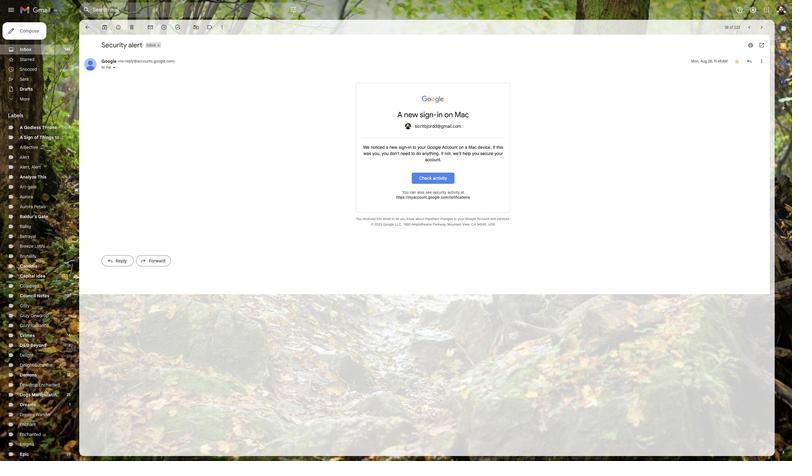 Task type: vqa. For each thing, say whether or not it's contained in the screenshot.


Task type: locate. For each thing, give the bounding box(es) containing it.
aurora down art-gate 'link'
[[20, 194, 33, 200]]

aurora link
[[20, 194, 33, 200]]

report spam image
[[115, 24, 121, 30]]

1 vertical spatial of
[[34, 135, 39, 140]]

1 vertical spatial activity
[[448, 190, 460, 195]]

18
[[67, 373, 71, 377]]

art-
[[20, 184, 28, 190]]

advanced search options image
[[287, 3, 300, 16]]

delight link
[[20, 353, 34, 358]]

2 cozy from the top
[[20, 313, 30, 319]]

1 horizontal spatial if
[[493, 145, 496, 150]]

google down email
[[383, 223, 394, 227]]

1 vertical spatial delight
[[20, 362, 34, 368]]

compose
[[20, 28, 39, 34]]

if
[[493, 145, 496, 150], [441, 151, 444, 156]]

on up sicritbjordd@gmail.com link
[[445, 110, 453, 119]]

account inside we noticed a new sign-in to your google account on a mac device. if this was you, you don't need to do anything. if not, we'll help you secure your account.
[[442, 145, 458, 150]]

inbox inside labels navigation
[[20, 47, 32, 52]]

aurora petals
[[20, 204, 46, 210]]

3 1 from the top
[[69, 214, 71, 219]]

if left not, at the right top
[[441, 151, 444, 156]]

0 vertical spatial new
[[404, 110, 418, 119]]

cozy for cozy dewdrop
[[20, 313, 30, 319]]

settings image
[[750, 6, 757, 14]]

help
[[463, 151, 471, 156]]

0 vertical spatial a
[[398, 110, 403, 119]]

account up 94043,
[[477, 217, 490, 221]]

1 horizontal spatial activity
[[448, 190, 460, 195]]

time
[[60, 392, 71, 398]]

llc,
[[395, 223, 402, 227]]

new
[[404, 110, 418, 119], [390, 145, 398, 150]]

sicritbjordd@gmail.com link
[[415, 123, 461, 129]]

your up view, in the right top of the page
[[458, 217, 465, 221]]

1 horizontal spatial alert
[[31, 164, 41, 170]]

3 cozy from the top
[[20, 323, 30, 328]]

0 horizontal spatial you
[[382, 151, 389, 156]]

cozy down cozy link
[[20, 313, 30, 319]]

in up need
[[408, 145, 412, 150]]

0 vertical spatial of
[[730, 25, 734, 30]]

1 horizontal spatial your
[[458, 217, 465, 221]]

enchanted down the enchant link
[[20, 432, 41, 437]]

1 right the this
[[69, 175, 71, 179]]

account up not, at the right top
[[442, 145, 458, 150]]

2 a from the left
[[465, 145, 468, 150]]

baldur's
[[20, 214, 37, 219]]

mon, aug 28, 11:48 am cell
[[692, 58, 728, 64]]

2 vertical spatial a
[[20, 135, 23, 140]]

this up 2023
[[377, 217, 382, 221]]

1 horizontal spatial on
[[459, 145, 464, 150]]

google
[[102, 59, 117, 64], [427, 145, 441, 150], [466, 217, 476, 221], [383, 223, 394, 227]]

1 down 4
[[69, 135, 71, 140]]

2 horizontal spatial your
[[495, 151, 503, 156]]

1 vertical spatial enchanted
[[20, 432, 41, 437]]

1 vertical spatial 21
[[67, 293, 71, 298]]

activity
[[433, 175, 447, 181], [448, 190, 460, 195]]

1 vertical spatial this
[[377, 217, 382, 221]]

None search field
[[79, 2, 302, 17]]

enchanted up manipulating
[[39, 382, 60, 388]]

1 horizontal spatial you
[[402, 190, 409, 195]]

0 vertical spatial sign-
[[420, 110, 437, 119]]

you for received
[[356, 217, 362, 221]]

0 horizontal spatial alert
[[20, 154, 29, 160]]

1 vertical spatial alert
[[31, 164, 41, 170]]

you left received
[[356, 217, 362, 221]]

delight down the d&d
[[20, 353, 34, 358]]

sign- up sicritbjordd@gmail.com link
[[420, 110, 437, 119]]

ca
[[472, 223, 476, 227]]

>
[[174, 59, 175, 63]]

0 vertical spatial dewdrop
[[31, 313, 48, 319]]

notifications
[[450, 195, 470, 200]]

1 horizontal spatial a
[[465, 145, 468, 150]]

Starred checkbox
[[734, 58, 740, 64]]

godless
[[24, 125, 41, 130]]

6
[[68, 87, 71, 91]]

0 vertical spatial cozy
[[20, 303, 30, 309]]

1 for baldur's gate
[[69, 214, 71, 219]]

epic link
[[20, 452, 29, 457]]

4 1 from the top
[[69, 274, 71, 278]]

sign
[[24, 135, 33, 140]]

aurora down aurora link
[[20, 204, 33, 210]]

google image
[[422, 96, 445, 103]]

of inside labels navigation
[[34, 135, 39, 140]]

compose button
[[2, 22, 47, 40]]

you
[[382, 151, 389, 156], [472, 151, 479, 156], [400, 217, 406, 221]]

delete image
[[129, 24, 135, 30]]

google up anything.
[[427, 145, 441, 150]]

dewdrop up "radiance"
[[31, 313, 48, 319]]

2 1 from the top
[[69, 175, 71, 179]]

0 horizontal spatial a
[[386, 145, 389, 150]]

1 vertical spatial account
[[477, 217, 490, 221]]

received
[[363, 217, 376, 221]]

of right sign
[[34, 135, 39, 140]]

1 right gate
[[69, 214, 71, 219]]

inbox inside button
[[147, 43, 156, 47]]

1 delight from the top
[[20, 353, 34, 358]]

mac inside we noticed a new sign-in to your google account on a mac device. if this was you, you don't need to do anything. if not, we'll help you secure your account.
[[469, 145, 477, 150]]

breeze
[[20, 244, 33, 249]]

your inside you received this email to let you know about important changes to your google account and services. © 2023 google llc, 1600 amphitheatre parkway, mountain view, ca 94043, usa
[[458, 217, 465, 221]]

1 horizontal spatial sign-
[[420, 110, 437, 119]]

you inside you can also see security activity at https://myaccount.google.com/ notifications
[[402, 190, 409, 195]]

on up "we'll"
[[459, 145, 464, 150]]

inbox
[[147, 43, 156, 47], [20, 47, 32, 52]]

you right the you,
[[382, 151, 389, 156]]

0 horizontal spatial sign-
[[399, 145, 408, 150]]

inbox right 'alert'
[[147, 43, 156, 47]]

1 1 from the top
[[69, 135, 71, 140]]

0 vertical spatial on
[[445, 110, 453, 119]]

inbox link
[[20, 47, 32, 52]]

0 vertical spatial in
[[437, 110, 443, 119]]

council notes link
[[20, 293, 49, 299]]

check activity link
[[412, 173, 455, 184]]

1 horizontal spatial account
[[477, 217, 490, 221]]

1 horizontal spatial this
[[497, 145, 503, 150]]

to left do at the right top of page
[[412, 151, 415, 156]]

google cell
[[102, 59, 175, 64]]

0 vertical spatial 21
[[67, 264, 71, 268]]

and
[[490, 217, 496, 221]]

cozy radiance link
[[20, 323, 49, 328]]

2 vertical spatial your
[[458, 217, 465, 221]]

activity up notifications
[[448, 190, 460, 195]]

account inside you received this email to let you know about important changes to your google account and services. © 2023 google llc, 1600 amphitheatre parkway, mountain view, ca 94043, usa
[[477, 217, 490, 221]]

enigma
[[20, 442, 34, 447]]

about
[[416, 217, 424, 221]]

of right 38
[[730, 25, 734, 30]]

to
[[102, 65, 105, 70], [55, 135, 59, 140], [413, 145, 416, 150], [412, 151, 415, 156], [392, 217, 395, 221], [454, 217, 457, 221]]

activity up security
[[433, 175, 447, 181]]

inbox for inbox link
[[20, 47, 32, 52]]

search mail image
[[81, 4, 92, 15]]

2 aurora from the top
[[20, 204, 33, 210]]

you right let
[[400, 217, 406, 221]]

we
[[363, 145, 370, 150]]

on
[[445, 110, 453, 119], [459, 145, 464, 150]]

0 vertical spatial your
[[418, 145, 426, 150]]

sent
[[20, 76, 29, 82]]

reply
[[116, 258, 127, 264]]

cozy
[[20, 303, 30, 309], [20, 313, 30, 319], [20, 323, 30, 328]]

1 vertical spatial aurora
[[20, 204, 33, 210]]

of
[[730, 25, 734, 30], [34, 135, 39, 140]]

dewdrop
[[31, 313, 48, 319], [20, 382, 38, 388]]

mac up help
[[469, 145, 477, 150]]

cozy up crimes at the bottom
[[20, 323, 30, 328]]

show details image
[[112, 66, 116, 69]]

1 vertical spatial a
[[20, 125, 23, 130]]

a for a sign of things to come
[[20, 135, 23, 140]]

cozy down council
[[20, 303, 30, 309]]

enchanted
[[39, 382, 60, 388], [20, 432, 41, 437]]

google inside we noticed a new sign-in to your google account on a mac device. if this was you, you don't need to do anything. if not, we'll help you secure your account.
[[427, 145, 441, 150]]

secure
[[480, 151, 494, 156]]

1 vertical spatial on
[[459, 145, 464, 150]]

breeze lush link
[[20, 244, 44, 249]]

0 vertical spatial account
[[442, 145, 458, 150]]

1 vertical spatial you
[[356, 217, 362, 221]]

1 horizontal spatial new
[[404, 110, 418, 119]]

new up don't
[[390, 145, 398, 150]]

alert up analyze this link
[[31, 164, 41, 170]]

mac up sicritbjordd@gmail.com link
[[455, 110, 469, 119]]

alert up the alert,
[[20, 154, 29, 160]]

0 vertical spatial activity
[[433, 175, 447, 181]]

your
[[418, 145, 426, 150], [495, 151, 503, 156], [458, 217, 465, 221]]

we'll
[[453, 151, 462, 156]]

1 vertical spatial new
[[390, 145, 398, 150]]

2 delight from the top
[[20, 362, 34, 368]]

tab list
[[775, 20, 792, 439]]

0 horizontal spatial this
[[377, 217, 382, 221]]

more image
[[219, 24, 225, 30]]

you inside you received this email to let you know about important changes to your google account and services. © 2023 google llc, 1600 amphitheatre parkway, mountain view, ca 94043, usa
[[400, 217, 406, 221]]

21 for candela
[[67, 264, 71, 268]]

3
[[69, 343, 71, 348]]

in up sicritbjordd@gmail.com link
[[437, 110, 443, 119]]

ballsy link
[[20, 224, 31, 229]]

ballsy
[[20, 224, 31, 229]]

2 21 from the top
[[67, 293, 71, 298]]

art-gate
[[20, 184, 37, 190]]

1 down 25
[[69, 402, 71, 407]]

if right device.
[[493, 145, 496, 150]]

0 horizontal spatial your
[[418, 145, 426, 150]]

enchanted link
[[20, 432, 41, 437]]

1 aurora from the top
[[20, 194, 33, 200]]

aurora for aurora link
[[20, 194, 33, 200]]

delight sunshine link
[[20, 362, 53, 368]]

to left come
[[55, 135, 59, 140]]

1 horizontal spatial you
[[400, 217, 406, 221]]

sign- up need
[[399, 145, 408, 150]]

forward link
[[136, 255, 171, 267]]

brutality
[[20, 254, 36, 259]]

alert
[[128, 41, 142, 49]]

inbox button
[[145, 42, 157, 48]]

this right device.
[[497, 145, 503, 150]]

2 vertical spatial cozy
[[20, 323, 30, 328]]

0 vertical spatial you
[[402, 190, 409, 195]]

activity inside you can also see security activity at https://myaccount.google.com/ notifications
[[448, 190, 460, 195]]

you right help
[[472, 151, 479, 156]]

1 21 from the top
[[67, 264, 71, 268]]

0 vertical spatial delight
[[20, 353, 34, 358]]

5 1 from the top
[[69, 402, 71, 407]]

parkway,
[[433, 223, 447, 227]]

you
[[402, 190, 409, 195], [356, 217, 362, 221]]

baldur's gate
[[20, 214, 48, 219]]

a
[[398, 110, 403, 119], [20, 125, 23, 130], [20, 135, 23, 140]]

dewdrop enchanted
[[20, 382, 60, 388]]

0 horizontal spatial new
[[390, 145, 398, 150]]

inbox up starred
[[20, 47, 32, 52]]

0 horizontal spatial you
[[356, 217, 362, 221]]

to up mountain
[[454, 217, 457, 221]]

a godless throne
[[20, 125, 57, 130]]

labels image
[[207, 24, 213, 30]]

1 vertical spatial sign-
[[399, 145, 408, 150]]

1 vertical spatial cozy
[[20, 313, 30, 319]]

starred image
[[734, 58, 740, 64]]

labels navigation
[[0, 20, 79, 461]]

1 right idea
[[69, 274, 71, 278]]

dogs manipulating time
[[20, 392, 71, 398]]

snooze image
[[161, 24, 167, 30]]

google up me
[[102, 59, 117, 64]]

notes
[[37, 293, 49, 299]]

21
[[67, 264, 71, 268], [67, 293, 71, 298]]

you left can
[[402, 190, 409, 195]]

a for a godless throne
[[20, 125, 23, 130]]

1 horizontal spatial of
[[730, 25, 734, 30]]

drafts
[[20, 86, 33, 92]]

1 cozy from the top
[[20, 303, 30, 309]]

0 horizontal spatial in
[[408, 145, 412, 150]]

aurora
[[20, 194, 33, 200], [20, 204, 33, 210]]

0 vertical spatial this
[[497, 145, 503, 150]]

0 horizontal spatial activity
[[433, 175, 447, 181]]

your right 'secure'
[[495, 151, 503, 156]]

a right the noticed
[[386, 145, 389, 150]]

delight down delight link
[[20, 362, 34, 368]]

0 vertical spatial aurora
[[20, 194, 33, 200]]

1 vertical spatial in
[[408, 145, 412, 150]]

breeze lush
[[20, 244, 44, 249]]

your up do at the right top of page
[[418, 145, 426, 150]]

to inside labels navigation
[[55, 135, 59, 140]]

beyond
[[31, 343, 46, 348]]

0 horizontal spatial inbox
[[20, 47, 32, 52]]

alert,
[[20, 164, 30, 170]]

1 horizontal spatial inbox
[[147, 43, 156, 47]]

need
[[401, 151, 410, 156]]

0 horizontal spatial of
[[34, 135, 39, 140]]

new up sicritbjordd@gmail.com
[[404, 110, 418, 119]]

0 horizontal spatial account
[[442, 145, 458, 150]]

you inside you received this email to let you know about important changes to your google account and services. © 2023 google llc, 1600 amphitheatre parkway, mountain view, ca 94043, usa
[[356, 217, 362, 221]]

a up help
[[465, 145, 468, 150]]

1 vertical spatial mac
[[469, 145, 477, 150]]

in inside we noticed a new sign-in to your google account on a mac device. if this was you, you don't need to do anything. if not, we'll help you secure your account.
[[408, 145, 412, 150]]

reply@accounts.google.com
[[125, 59, 174, 63]]

you can also see security activity at https://myaccount.google.com/ notifications
[[396, 190, 470, 200]]

1 for capital idea
[[69, 274, 71, 278]]

dewdrop down demons "link"
[[20, 382, 38, 388]]

28,
[[708, 59, 713, 63]]

1 vertical spatial if
[[441, 151, 444, 156]]



Task type: describe. For each thing, give the bounding box(es) containing it.
cozy for cozy link
[[20, 303, 30, 309]]

capital idea
[[20, 273, 45, 279]]

1 vertical spatial dewdrop
[[20, 382, 38, 388]]

©
[[371, 223, 374, 227]]

newer image
[[747, 24, 753, 30]]

mon,
[[692, 59, 700, 63]]

mark as unread image
[[147, 24, 154, 30]]

0 vertical spatial enchanted
[[39, 382, 60, 388]]

come
[[60, 135, 72, 140]]

was
[[364, 151, 371, 156]]

d&d
[[20, 343, 29, 348]]

radiance
[[31, 323, 49, 328]]

support image
[[736, 6, 744, 14]]

dreams
[[20, 402, 36, 408]]

aurora for aurora petals
[[20, 204, 33, 210]]

1 vertical spatial your
[[495, 151, 503, 156]]

dreamy wander
[[20, 412, 51, 418]]

back to inbox image
[[84, 24, 90, 30]]

snoozed
[[20, 67, 37, 72]]

email
[[383, 217, 391, 221]]

223
[[735, 25, 740, 30]]

me
[[106, 65, 111, 70]]

mon, aug 28, 11:48 am
[[692, 59, 728, 63]]

gmail image
[[20, 4, 54, 16]]

dewdrop enchanted link
[[20, 382, 60, 388]]

analyze this link
[[20, 174, 47, 180]]

23
[[67, 452, 71, 457]]

demons
[[20, 372, 37, 378]]

dogs manipulating time link
[[20, 392, 71, 398]]

manipulating
[[32, 392, 59, 398]]

on inside we noticed a new sign-in to your google account on a mac device. if this was you, you don't need to do anything. if not, we'll help you secure your account.
[[459, 145, 464, 150]]

check activity
[[419, 175, 447, 181]]

add to tasks image
[[175, 24, 181, 30]]

enigma link
[[20, 442, 34, 447]]

alert link
[[20, 154, 29, 160]]

0 horizontal spatial if
[[441, 151, 444, 156]]

2023
[[375, 223, 382, 227]]

let
[[396, 217, 399, 221]]

0 horizontal spatial on
[[445, 110, 453, 119]]

dreamy wander link
[[20, 412, 51, 418]]

cozy radiance
[[20, 323, 49, 328]]

collapse link
[[20, 283, 37, 289]]

to left me
[[102, 65, 105, 70]]

labels heading
[[8, 113, 66, 119]]

1 horizontal spatial in
[[437, 110, 443, 119]]

capital
[[20, 273, 35, 279]]

cozy dewdrop link
[[20, 313, 48, 319]]

main menu image
[[7, 6, 15, 14]]

1 for a sign of things to come
[[69, 135, 71, 140]]

analyze
[[20, 174, 37, 180]]

a new sign-in on mac
[[398, 110, 469, 119]]

this inside we noticed a new sign-in to your google account on a mac device. if this was you, you don't need to do anything. if not, we'll help you secure your account.
[[497, 145, 503, 150]]

security
[[433, 190, 447, 195]]

starred link
[[20, 57, 34, 62]]

a for a new sign-in on mac
[[398, 110, 403, 119]]

archive image
[[102, 24, 108, 30]]

sunshine
[[35, 362, 53, 368]]

1 for dreams
[[69, 402, 71, 407]]

gate
[[28, 184, 37, 190]]

baldur's gate link
[[20, 214, 48, 219]]

capital idea link
[[20, 273, 45, 279]]

enchant
[[20, 422, 36, 428]]

4
[[68, 125, 71, 130]]

d&d beyond
[[20, 343, 46, 348]]

0 vertical spatial mac
[[455, 110, 469, 119]]

inbox for inbox button
[[147, 43, 156, 47]]

lush
[[35, 244, 44, 249]]

dogs
[[20, 392, 31, 398]]

council
[[20, 293, 36, 299]]

94043,
[[477, 223, 487, 227]]

1600
[[403, 223, 411, 227]]

analyze this
[[20, 174, 47, 180]]

a sign of things to come
[[20, 135, 72, 140]]

no-
[[119, 59, 125, 63]]

mountain
[[448, 223, 462, 227]]

delight for delight sunshine
[[20, 362, 34, 368]]

<
[[118, 59, 119, 63]]

account.
[[425, 157, 442, 162]]

you received this email to let you know about important changes to your google account and services. © 2023 google llc, 1600 amphitheatre parkway, mountain view, ca 94043, usa
[[356, 217, 511, 227]]

important
[[425, 217, 439, 221]]

14
[[67, 333, 71, 338]]

noticed
[[371, 145, 385, 150]]

to up do at the right top of page
[[413, 145, 416, 150]]

this inside you received this email to let you know about important changes to your google account and services. © 2023 google llc, 1600 amphitheatre parkway, mountain view, ca 94043, usa
[[377, 217, 382, 221]]

dreams link
[[20, 402, 36, 408]]

cozy for cozy radiance
[[20, 323, 30, 328]]

sign- inside we noticed a new sign-in to your google account on a mac device. if this was you, you don't need to do anything. if not, we'll help you secure your account.
[[399, 145, 408, 150]]

2 horizontal spatial you
[[472, 151, 479, 156]]

1 a from the left
[[386, 145, 389, 150]]

google up "ca"
[[466, 217, 476, 221]]

changes
[[440, 217, 453, 221]]

move to image
[[193, 24, 199, 30]]

alert, alert link
[[20, 164, 41, 170]]

0 vertical spatial if
[[493, 145, 496, 150]]

throne
[[42, 125, 57, 130]]

Search mail text field
[[93, 7, 272, 13]]

council notes
[[20, 293, 49, 299]]

delight for delight link
[[20, 353, 34, 358]]

dreamy
[[20, 412, 35, 418]]

new inside we noticed a new sign-in to your google account on a mac device. if this was you, you don't need to do anything. if not, we'll help you secure your account.
[[390, 145, 398, 150]]

1 for analyze this
[[69, 175, 71, 179]]

not,
[[445, 151, 452, 156]]

see
[[426, 190, 432, 195]]

labels
[[8, 113, 23, 119]]

at
[[461, 190, 464, 195]]

check
[[419, 175, 432, 181]]

to left let
[[392, 217, 395, 221]]

alert, alert
[[20, 164, 41, 170]]

0 vertical spatial alert
[[20, 154, 29, 160]]

21 for council notes
[[67, 293, 71, 298]]

a sign of things to come link
[[20, 135, 72, 140]]

delight sunshine
[[20, 362, 53, 368]]

aug
[[701, 59, 707, 63]]

collapse
[[20, 283, 37, 289]]

enchant link
[[20, 422, 36, 428]]

11:48 am
[[714, 59, 728, 63]]

you for can
[[402, 190, 409, 195]]

epic
[[20, 452, 29, 457]]

25
[[67, 393, 71, 397]]



